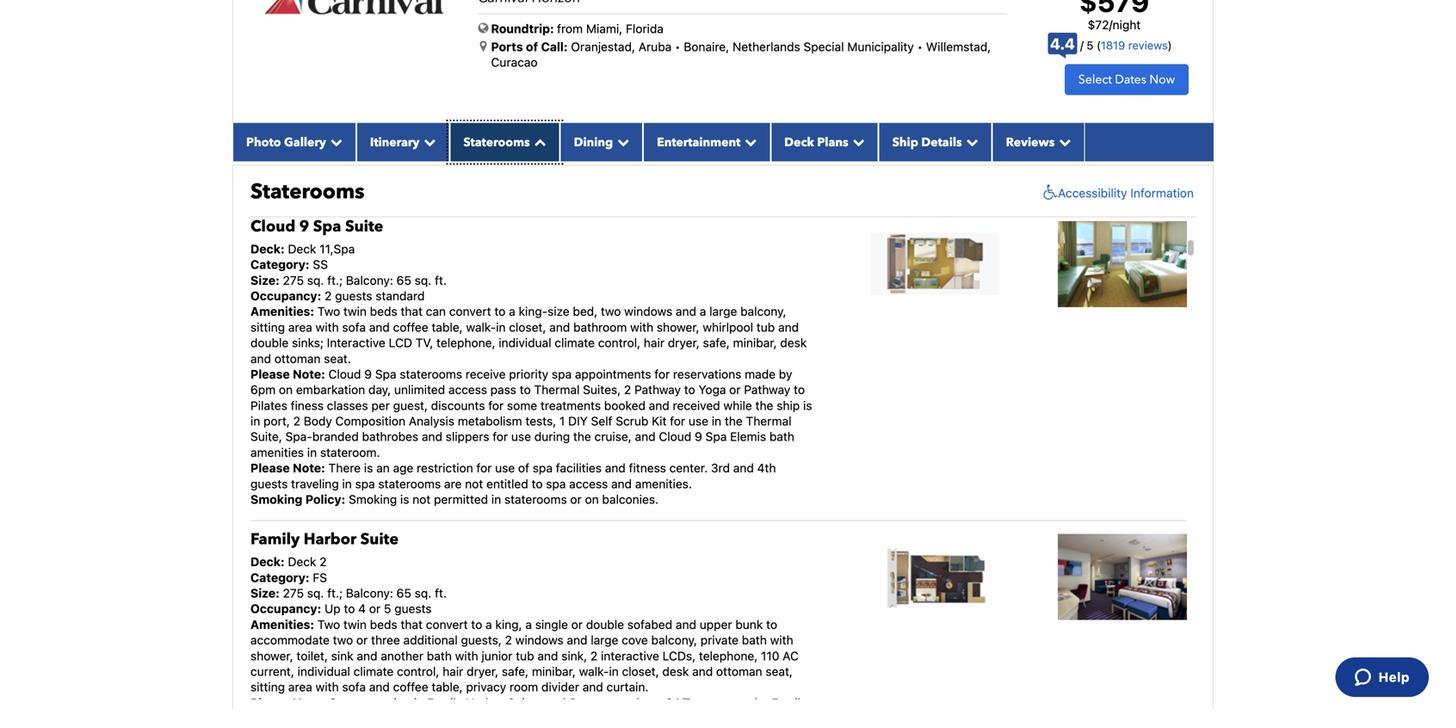 Task type: describe. For each thing, give the bounding box(es) containing it.
to up ship
[[794, 383, 805, 397]]

size: for category: fs size: 275 sq. ft.; balcony: 65 sq. ft. occupancy: up to 4 or 5 guests amenities:
[[250, 586, 280, 600]]

and left sink,
[[537, 649, 558, 663]]

for right kit
[[670, 414, 685, 428]]

two for two
[[317, 617, 340, 632]]

whirlpool
[[703, 320, 753, 334]]

spa down during
[[533, 461, 553, 475]]

pass
[[490, 383, 516, 397]]

seat,
[[766, 664, 793, 679]]

amenities: inside category: fs size: 275 sq. ft.; balcony: 65 sq. ft. occupancy: up to 4 or 5 guests amenities:
[[250, 617, 314, 632]]

and left 4th
[[733, 461, 754, 475]]

to inside category: fs size: 275 sq. ft.; balcony: 65 sq. ft. occupancy: up to 4 or 5 guests amenities:
[[344, 602, 355, 616]]

telephone, inside two twin beds that convert to a king, a single or double sofabed and upper bunk to accommodate two or three additional guests, 2 windows and large cove balcony, private bath with shower, toilet, sink and another bath with junior tub and sink, 2 interactive lcds, telephone, 110 ac current, individual climate control, hair dryer, safe, minibar, walk-in closet, desk and ottoman seat, sitting area with sofa and coffee table, privacy room divider and curtain.
[[699, 649, 758, 663]]

a right the king,
[[525, 617, 532, 632]]

0 vertical spatial thermal
[[534, 383, 580, 397]]

size
[[548, 304, 570, 319]]

1 pathway from the left
[[634, 383, 681, 397]]

dryer, inside two twin beds that can convert to a king-size bed, two windows and a large balcony, sitting area with sofa and coffee table, walk-in closet, and bathroom with shower, whirlpool tub and double sinks; interactive lcd tv, telephone, individual climate control, hair dryer, safe, minibar, desk and ottoman seat. please note:
[[668, 336, 700, 350]]

cabin image for deck 2 deck on carnival horizon image
[[1058, 534, 1187, 620]]

can
[[426, 304, 446, 319]]

to inside there is an age restriction for use of spa facilities and fitness center. 3rd and 4th guests traveling in spa staterooms are not entitled to spa access and amenities. smoking policy: smoking is not permitted in staterooms or on balconies.
[[532, 477, 543, 491]]

select          dates now
[[1078, 71, 1175, 88]]

body
[[304, 414, 332, 428]]

and up the lcd
[[369, 320, 390, 334]]

analysis
[[409, 414, 454, 428]]

two for area
[[317, 304, 340, 319]]

shower, inside two twin beds that convert to a king, a single or double sofabed and upper bunk to accommodate two or three additional guests, 2 windows and large cove balcony, private bath with shower, toilet, sink and another bath with junior tub and sink, 2 interactive lcds, telephone, 110 ac current, individual climate control, hair dryer, safe, minibar, walk-in closet, desk and ottoman seat, sitting area with sofa and coffee table, privacy room divider and curtain.
[[250, 649, 293, 663]]

tub inside two twin beds that convert to a king, a single or double sofabed and upper bunk to accommodate two or three additional guests, 2 windows and large cove balcony, private bath with shower, toilet, sink and another bath with junior tub and sink, 2 interactive lcds, telephone, 110 ac current, individual climate control, hair dryer, safe, minibar, walk-in closet, desk and ottoman seat, sitting area with sofa and coffee table, privacy room divider and curtain.
[[516, 649, 534, 663]]

to up some
[[520, 383, 531, 397]]

to up received
[[684, 383, 695, 397]]

information
[[1130, 186, 1194, 200]]

and down size
[[549, 320, 570, 334]]

private
[[700, 633, 739, 647]]

2 horizontal spatial the
[[755, 398, 773, 413]]

or left three
[[356, 633, 368, 647]]

1 horizontal spatial the
[[725, 414, 743, 428]]

ports of call:
[[491, 40, 568, 54]]

cloud for staterooms
[[328, 367, 361, 381]]

and up sink,
[[567, 633, 587, 647]]

sinks;
[[292, 336, 324, 350]]

for down metabolism
[[493, 430, 508, 444]]

1 vertical spatial use
[[511, 430, 531, 444]]

harbor
[[304, 529, 356, 550]]

1 vertical spatial staterooms
[[378, 477, 441, 491]]

2 • from the left
[[917, 40, 923, 54]]

ship details
[[892, 134, 962, 150]]

a up whirlpool
[[700, 304, 706, 319]]

traveling
[[291, 477, 339, 491]]

5 inside category: fs size: 275 sq. ft.; balcony: 65 sq. ft. occupancy: up to 4 or 5 guests amenities:
[[384, 602, 391, 616]]

amenities.
[[635, 477, 692, 491]]

in down received
[[712, 414, 721, 428]]

sq. up additional
[[415, 586, 431, 600]]

with right the bathroom
[[630, 320, 653, 334]]

double inside two twin beds that can convert to a king-size bed, two windows and a large balcony, sitting area with sofa and coffee table, walk-in closet, and bathroom with shower, whirlpool tub and double sinks; interactive lcd tv, telephone, individual climate control, hair dryer, safe, minibar, desk and ottoman seat. please note:
[[250, 336, 289, 350]]

in down there
[[342, 477, 352, 491]]

treatments
[[540, 398, 601, 413]]

sq. up standard
[[415, 273, 431, 287]]

there
[[328, 461, 361, 475]]

unlimited
[[394, 383, 445, 397]]

finess
[[291, 398, 324, 413]]

night
[[1113, 18, 1141, 32]]

appointments
[[575, 367, 651, 381]]

and up kit
[[649, 398, 669, 413]]

of inside there is an age restriction for use of spa facilities and fitness center. 3rd and 4th guests traveling in spa staterooms are not entitled to spa access and amenities. smoking policy: smoking is not permitted in staterooms or on balconies.
[[518, 461, 529, 475]]

deck plans button
[[771, 123, 879, 161]]

category: ss size: 275 sq. ft.; balcony: 65 sq. ft. occupancy: 2 guests standard amenities:
[[250, 257, 447, 319]]

curacao
[[491, 55, 538, 69]]

individual inside two twin beds that can convert to a king-size bed, two windows and a large balcony, sitting area with sofa and coffee table, walk-in closet, and bathroom with shower, whirlpool tub and double sinks; interactive lcd tv, telephone, individual climate control, hair dryer, safe, minibar, desk and ottoman seat. please note:
[[499, 336, 551, 350]]

climate inside two twin beds that convert to a king, a single or double sofabed and upper bunk to accommodate two or three additional guests, 2 windows and large cove balcony, private bath with shower, toilet, sink and another bath with junior tub and sink, 2 interactive lcds, telephone, 110 ac current, individual climate control, hair dryer, safe, minibar, walk-in closet, desk and ottoman seat, sitting area with sofa and coffee table, privacy room divider and curtain.
[[353, 664, 394, 679]]

1819 reviews link
[[1101, 39, 1168, 52]]

king-
[[519, 304, 548, 319]]

1 vertical spatial not
[[412, 492, 431, 507]]

0 horizontal spatial bath
[[427, 649, 452, 663]]

hair inside two twin beds that can convert to a king-size bed, two windows and a large balcony, sitting area with sofa and coffee table, walk-in closet, and bathroom with shower, whirlpool tub and double sinks; interactive lcd tv, telephone, individual climate control, hair dryer, safe, minibar, desk and ottoman seat. please note:
[[644, 336, 665, 350]]

walk- inside two twin beds that can convert to a king-size bed, two windows and a large balcony, sitting area with sofa and coffee table, walk-in closet, and bathroom with shower, whirlpool tub and double sinks; interactive lcd tv, telephone, individual climate control, hair dryer, safe, minibar, desk and ottoman seat. please note:
[[466, 320, 496, 334]]

desk inside two twin beds that convert to a king, a single or double sofabed and upper bunk to accommodate two or three additional guests, 2 windows and large cove balcony, private bath with shower, toilet, sink and another bath with junior tub and sink, 2 interactive lcds, telephone, 110 ac current, individual climate control, hair dryer, safe, minibar, walk-in closet, desk and ottoman seat, sitting area with sofa and coffee table, privacy room divider and curtain.
[[662, 664, 689, 679]]

ottoman inside two twin beds that can convert to a king-size bed, two windows and a large balcony, sitting area with sofa and coffee table, walk-in closet, and bathroom with shower, whirlpool tub and double sinks; interactive lcd tv, telephone, individual climate control, hair dryer, safe, minibar, desk and ottoman seat. please note:
[[274, 351, 321, 366]]

sofa inside two twin beds that can convert to a king-size bed, two windows and a large balcony, sitting area with sofa and coffee table, walk-in closet, and bathroom with shower, whirlpool tub and double sinks; interactive lcd tv, telephone, individual climate control, hair dryer, safe, minibar, desk and ottoman seat. please note:
[[342, 320, 366, 334]]

pilates
[[250, 398, 287, 413]]

1 horizontal spatial thermal
[[746, 414, 791, 428]]

willemstad, curacao
[[491, 40, 991, 69]]

and down the another
[[369, 680, 390, 694]]

ship details button
[[879, 123, 992, 161]]

suite inside cloud 9 spa suite deck: deck 11,spa
[[345, 216, 383, 237]]

amenities: inside category: ss size: 275 sq. ft.; balcony: 65 sq. ft. occupancy: 2 guests standard amenities:
[[250, 304, 314, 319]]

2 vertical spatial is
[[400, 492, 409, 507]]

deck: inside cloud 9 spa suite deck: deck 11,spa
[[250, 242, 285, 256]]

bunk
[[735, 617, 763, 632]]

roundtrip: from miami, florida
[[491, 22, 664, 36]]

age
[[393, 461, 413, 475]]

2 horizontal spatial spa
[[705, 430, 727, 444]]

chevron down image for itinerary
[[419, 136, 436, 148]]

staterooms main content
[[224, 0, 1222, 709]]

balcony, inside two twin beds that convert to a king, a single or double sofabed and upper bunk to accommodate two or three additional guests, 2 windows and large cove balcony, private bath with shower, toilet, sink and another bath with junior tub and sink, 2 interactive lcds, telephone, 110 ac current, individual climate control, hair dryer, safe, minibar, walk-in closet, desk and ottoman seat, sitting area with sofa and coffee table, privacy room divider and curtain.
[[651, 633, 697, 647]]

6pm
[[250, 383, 276, 397]]

2 horizontal spatial 9
[[695, 430, 702, 444]]

florida
[[626, 22, 664, 36]]

with down guests,
[[455, 649, 478, 663]]

twin for or
[[343, 617, 367, 632]]

chevron down image for entertainment
[[740, 136, 757, 148]]

a up guests,
[[486, 617, 492, 632]]

while
[[723, 398, 752, 413]]

ottoman inside two twin beds that convert to a king, a single or double sofabed and upper bunk to accommodate two or three additional guests, 2 windows and large cove balcony, private bath with shower, toilet, sink and another bath with junior tub and sink, 2 interactive lcds, telephone, 110 ac current, individual climate control, hair dryer, safe, minibar, walk-in closet, desk and ottoman seat, sitting area with sofa and coffee table, privacy room divider and curtain.
[[716, 664, 762, 679]]

2 right sink,
[[590, 649, 598, 663]]

shower, inside two twin beds that can convert to a king-size bed, two windows and a large balcony, sitting area with sofa and coffee table, walk-in closet, and bathroom with shower, whirlpool tub and double sinks; interactive lcd tv, telephone, individual climate control, hair dryer, safe, minibar, desk and ottoman seat. please note:
[[657, 320, 699, 334]]

lcds,
[[662, 649, 696, 663]]

chevron down image for reviews
[[1055, 136, 1071, 148]]

cloud for suite
[[250, 216, 295, 237]]

guests,
[[461, 633, 502, 647]]

deck: inside family harbor suite deck: deck 2
[[250, 555, 285, 569]]

access inside cloud 9 spa staterooms receive priority spa appointments for reservations made by 6pm on embarkation day, unlimited access pass to thermal suites, 2 pathway to yoga or pathway to pilates finess classes per guest, discounts for some treatments booked and received while the ship is in port, 2 body composition analysis metabolism tests, 1 diy self scrub kit for use in the thermal suite, spa-branded bathrobes and slippers for use during the cruise, and cloud 9 spa elemis bath amenities in stateroom. please note:
[[448, 383, 487, 397]]

accessibility information
[[1058, 186, 1194, 200]]

1819
[[1101, 39, 1125, 52]]

to up guests,
[[471, 617, 482, 632]]

with up sinks;
[[316, 320, 339, 334]]

scrub
[[616, 414, 648, 428]]

minibar, inside two twin beds that convert to a king, a single or double sofabed and upper bunk to accommodate two or three additional guests, 2 windows and large cove balcony, private bath with shower, toilet, sink and another bath with junior tub and sink, 2 interactive lcds, telephone, 110 ac current, individual climate control, hair dryer, safe, minibar, walk-in closet, desk and ottoman seat, sitting area with sofa and coffee table, privacy room divider and curtain.
[[532, 664, 576, 679]]

chevron up image
[[530, 136, 546, 148]]

table, inside two twin beds that convert to a king, a single or double sofabed and upper bunk to accommodate two or three additional guests, 2 windows and large cove balcony, private bath with shower, toilet, sink and another bath with junior tub and sink, 2 interactive lcds, telephone, 110 ac current, individual climate control, hair dryer, safe, minibar, walk-in closet, desk and ottoman seat, sitting area with sofa and coffee table, privacy room divider and curtain.
[[432, 680, 463, 694]]

and right the divider
[[583, 680, 603, 694]]

individual inside two twin beds that convert to a king, a single or double sofabed and upper bunk to accommodate two or three additional guests, 2 windows and large cove balcony, private bath with shower, toilet, sink and another bath with junior tub and sink, 2 interactive lcds, telephone, 110 ac current, individual climate control, hair dryer, safe, minibar, walk-in closet, desk and ottoman seat, sitting area with sofa and coffee table, privacy room divider and curtain.
[[297, 664, 350, 679]]

sq. down ss
[[307, 273, 324, 287]]

walk- inside two twin beds that convert to a king, a single or double sofabed and upper bunk to accommodate two or three additional guests, 2 windows and large cove balcony, private bath with shower, toilet, sink and another bath with junior tub and sink, 2 interactive lcds, telephone, 110 ac current, individual climate control, hair dryer, safe, minibar, walk-in closet, desk and ottoman seat, sitting area with sofa and coffee table, privacy room divider and curtain.
[[579, 664, 609, 679]]

telephone, inside two twin beds that can convert to a king-size bed, two windows and a large balcony, sitting area with sofa and coffee table, walk-in closet, and bathroom with shower, whirlpool tub and double sinks; interactive lcd tv, telephone, individual climate control, hair dryer, safe, minibar, desk and ottoman seat. please note:
[[437, 336, 495, 350]]

in inside two twin beds that convert to a king, a single or double sofabed and upper bunk to accommodate two or three additional guests, 2 windows and large cove balcony, private bath with shower, toilet, sink and another bath with junior tub and sink, 2 interactive lcds, telephone, 110 ac current, individual climate control, hair dryer, safe, minibar, walk-in closet, desk and ottoman seat, sitting area with sofa and coffee table, privacy room divider and curtain.
[[609, 664, 619, 679]]

spa down there
[[355, 477, 375, 491]]

two inside two twin beds that can convert to a king-size bed, two windows and a large balcony, sitting area with sofa and coffee table, walk-in closet, and bathroom with shower, whirlpool tub and double sinks; interactive lcd tv, telephone, individual climate control, hair dryer, safe, minibar, desk and ottoman seat. please note:
[[601, 304, 621, 319]]

4.4
[[1050, 35, 1075, 53]]

guest,
[[393, 398, 428, 413]]

2 inside category: ss size: 275 sq. ft.; balcony: 65 sq. ft. occupancy: 2 guests standard amenities:
[[325, 289, 332, 303]]

staterooms inside dropdown button
[[463, 134, 530, 150]]

and down cruise,
[[605, 461, 626, 475]]

in down entitled
[[491, 492, 501, 507]]

itinerary button
[[356, 123, 450, 161]]

reviews
[[1006, 134, 1055, 150]]

receive
[[466, 367, 506, 381]]

2 vertical spatial staterooms
[[504, 492, 567, 507]]

standard
[[376, 289, 425, 303]]

spa down facilities
[[546, 477, 566, 491]]

cloud 9 spa suite deck: deck 11,spa
[[250, 216, 383, 256]]

beds for additional
[[370, 617, 397, 632]]

composition
[[335, 414, 405, 428]]

0 vertical spatial of
[[526, 40, 538, 54]]

2 up booked
[[624, 383, 631, 397]]

for left reservations in the bottom of the page
[[654, 367, 670, 381]]

toilet,
[[296, 649, 328, 663]]

is inside cloud 9 spa staterooms receive priority spa appointments for reservations made by 6pm on embarkation day, unlimited access pass to thermal suites, 2 pathway to yoga or pathway to pilates finess classes per guest, discounts for some treatments booked and received while the ship is in port, 2 body composition analysis metabolism tests, 1 diy self scrub kit for use in the thermal suite, spa-branded bathrobes and slippers for use during the cruise, and cloud 9 spa elemis bath amenities in stateroom. please note:
[[803, 398, 812, 413]]

balconies.
[[602, 492, 659, 507]]

additional
[[403, 633, 458, 647]]

to inside two twin beds that can convert to a king-size bed, two windows and a large balcony, sitting area with sofa and coffee table, walk-in closet, and bathroom with shower, whirlpool tub and double sinks; interactive lcd tv, telephone, individual climate control, hair dryer, safe, minibar, desk and ottoman seat. please note:
[[494, 304, 506, 319]]

and down the analysis
[[422, 430, 442, 444]]

oranjestad,
[[571, 40, 635, 54]]

ft. for category: fs size: 275 sq. ft.; balcony: 65 sq. ft. occupancy: up to 4 or 5 guests amenities:
[[435, 586, 447, 600]]

are
[[444, 477, 462, 491]]

table, inside two twin beds that can convert to a king-size bed, two windows and a large balcony, sitting area with sofa and coffee table, walk-in closet, and bathroom with shower, whirlpool tub and double sinks; interactive lcd tv, telephone, individual climate control, hair dryer, safe, minibar, desk and ottoman seat. please note:
[[432, 320, 463, 334]]

wheelchair image
[[1039, 184, 1058, 201]]

deck plans
[[784, 134, 848, 150]]

cruise,
[[594, 430, 632, 444]]

tub inside two twin beds that can convert to a king-size bed, two windows and a large balcony, sitting area with sofa and coffee table, walk-in closet, and bathroom with shower, whirlpool tub and double sinks; interactive lcd tv, telephone, individual climate control, hair dryer, safe, minibar, desk and ottoman seat. please note:
[[756, 320, 775, 334]]

/ for $72
[[1109, 18, 1113, 32]]

9 for staterooms
[[364, 367, 372, 381]]

another
[[381, 649, 424, 663]]

tv,
[[415, 336, 433, 350]]

dining button
[[560, 123, 643, 161]]

large inside two twin beds that can convert to a king-size bed, two windows and a large balcony, sitting area with sofa and coffee table, walk-in closet, and bathroom with shower, whirlpool tub and double sinks; interactive lcd tv, telephone, individual climate control, hair dryer, safe, minibar, desk and ottoman seat. please note:
[[709, 304, 737, 319]]

photo
[[246, 134, 281, 150]]

staterooms button
[[450, 123, 560, 161]]

curtain.
[[606, 680, 649, 694]]

and down scrub
[[635, 430, 656, 444]]

entitled
[[486, 477, 528, 491]]

lcd
[[389, 336, 412, 350]]

bed,
[[573, 304, 598, 319]]

with down toilet, on the left of the page
[[316, 680, 339, 694]]

seat.
[[324, 351, 351, 366]]

interactive
[[327, 336, 385, 350]]

an
[[376, 461, 390, 475]]

with up the ac
[[770, 633, 793, 647]]

windows inside two twin beds that convert to a king, a single or double sofabed and upper bunk to accommodate two or three additional guests, 2 windows and large cove balcony, private bath with shower, toilet, sink and another bath with junior tub and sink, 2 interactive lcds, telephone, 110 ac current, individual climate control, hair dryer, safe, minibar, walk-in closet, desk and ottoman seat, sitting area with sofa and coffee table, privacy room divider and curtain.
[[515, 633, 564, 647]]

access inside there is an age restriction for use of spa facilities and fitness center. 3rd and 4th guests traveling in spa staterooms are not entitled to spa access and amenities. smoking policy: smoking is not permitted in staterooms or on balconies.
[[569, 477, 608, 491]]

during
[[534, 430, 570, 444]]

and up by
[[778, 320, 799, 334]]

4
[[358, 602, 366, 616]]

two twin beds that convert to a king, a single or double sofabed and upper bunk to accommodate two or three additional guests, 2 windows and large cove balcony, private bath with shower, toilet, sink and another bath with junior tub and sink, 2 interactive lcds, telephone, 110 ac current, individual climate control, hair dryer, safe, minibar, walk-in closet, desk and ottoman seat, sitting area with sofa and coffee table, privacy room divider and curtain.
[[250, 617, 799, 694]]

and up 6pm on the left bottom of page
[[250, 351, 271, 366]]

booked
[[604, 398, 646, 413]]

a left king-
[[509, 304, 515, 319]]

branded
[[312, 430, 359, 444]]

windows inside two twin beds that can convert to a king-size bed, two windows and a large balcony, sitting area with sofa and coffee table, walk-in closet, and bathroom with shower, whirlpool tub and double sinks; interactive lcd tv, telephone, individual climate control, hair dryer, safe, minibar, desk and ottoman seat. please note:
[[624, 304, 672, 319]]

closet, inside two twin beds that convert to a king, a single or double sofabed and upper bunk to accommodate two or three additional guests, 2 windows and large cove balcony, private bath with shower, toilet, sink and another bath with junior tub and sink, 2 interactive lcds, telephone, 110 ac current, individual climate control, hair dryer, safe, minibar, walk-in closet, desk and ottoman seat, sitting area with sofa and coffee table, privacy room divider and curtain.
[[622, 664, 659, 679]]

dining
[[574, 134, 613, 150]]

divider
[[541, 680, 579, 694]]

aruba
[[638, 40, 672, 54]]

5 inside 4.4 / 5 ( 1819 reviews )
[[1087, 39, 1094, 52]]

1 horizontal spatial not
[[465, 477, 483, 491]]

use inside there is an age restriction for use of spa facilities and fitness center. 3rd and 4th guests traveling in spa staterooms are not entitled to spa access and amenities. smoking policy: smoking is not permitted in staterooms or on balconies.
[[495, 461, 515, 475]]

per
[[371, 398, 390, 413]]

balcony, inside two twin beds that can convert to a king-size bed, two windows and a large balcony, sitting area with sofa and coffee table, walk-in closet, and bathroom with shower, whirlpool tub and double sinks; interactive lcd tv, telephone, individual climate control, hair dryer, safe, minibar, desk and ottoman seat. please note:
[[740, 304, 786, 319]]

spa for suite
[[313, 216, 341, 237]]

by
[[779, 367, 792, 381]]

in up the suite,
[[250, 414, 260, 428]]

and down lcds,
[[692, 664, 713, 679]]



Task type: locate. For each thing, give the bounding box(es) containing it.
1 table, from the top
[[432, 320, 463, 334]]

chevron down image inside dining dropdown button
[[613, 136, 629, 148]]

2 beds from the top
[[370, 617, 397, 632]]

suite inside family harbor suite deck: deck 2
[[360, 529, 399, 550]]

safe, inside two twin beds that can convert to a king-size bed, two windows and a large balcony, sitting area with sofa and coffee table, walk-in closet, and bathroom with shower, whirlpool tub and double sinks; interactive lcd tv, telephone, individual climate control, hair dryer, safe, minibar, desk and ottoman seat. please note:
[[703, 336, 730, 350]]

0 vertical spatial guests
[[335, 289, 372, 303]]

2 size: from the top
[[250, 586, 280, 600]]

map marker image
[[480, 40, 487, 52]]

size: for category: ss size: 275 sq. ft.; balcony: 65 sq. ft. occupancy: 2 guests standard amenities:
[[250, 273, 280, 287]]

on inside cloud 9 spa staterooms receive priority spa appointments for reservations made by 6pm on embarkation day, unlimited access pass to thermal suites, 2 pathway to yoga or pathway to pilates finess classes per guest, discounts for some treatments booked and received while the ship is in port, 2 body composition analysis metabolism tests, 1 diy self scrub kit for use in the thermal suite, spa-branded bathrobes and slippers for use during the cruise, and cloud 9 spa elemis bath amenities in stateroom. please note:
[[279, 383, 293, 397]]

2 twin from the top
[[343, 617, 367, 632]]

sofa inside two twin beds that convert to a king, a single or double sofabed and upper bunk to accommodate two or three additional guests, 2 windows and large cove balcony, private bath with shower, toilet, sink and another bath with junior tub and sink, 2 interactive lcds, telephone, 110 ac current, individual climate control, hair dryer, safe, minibar, walk-in closet, desk and ottoman seat, sitting area with sofa and coffee table, privacy room divider and curtain.
[[342, 680, 366, 694]]

area
[[288, 320, 312, 334], [288, 680, 312, 694]]

1 horizontal spatial telephone,
[[699, 649, 758, 663]]

that for convert
[[401, 617, 423, 632]]

1 amenities: from the top
[[250, 304, 314, 319]]

1 smoking from the left
[[250, 492, 302, 507]]

two inside two twin beds that can convert to a king-size bed, two windows and a large balcony, sitting area with sofa and coffee table, walk-in closet, and bathroom with shower, whirlpool tub and double sinks; interactive lcd tv, telephone, individual climate control, hair dryer, safe, minibar, desk and ottoman seat. please note:
[[317, 304, 340, 319]]

1 chevron down image from the left
[[419, 136, 436, 148]]

2 chevron down image from the left
[[613, 136, 629, 148]]

0 vertical spatial closet,
[[509, 320, 546, 334]]

1 beds from the top
[[370, 304, 397, 319]]

smoking down an
[[349, 492, 397, 507]]

2 ft.; from the top
[[327, 586, 343, 600]]

0 horizontal spatial balcony,
[[651, 633, 697, 647]]

1 vertical spatial bath
[[742, 633, 767, 647]]

balcony: for standard
[[346, 273, 393, 287]]

spa-
[[285, 430, 312, 444]]

reviews
[[1128, 39, 1168, 52]]

1 vertical spatial note:
[[293, 461, 325, 475]]

upper
[[700, 617, 732, 632]]

spa up 3rd
[[705, 430, 727, 444]]

2 vertical spatial the
[[573, 430, 591, 444]]

photo gallery button
[[232, 123, 356, 161]]

balcony:
[[346, 273, 393, 287], [346, 586, 393, 600]]

climate
[[555, 336, 595, 350], [353, 664, 394, 679]]

0 horizontal spatial control,
[[397, 664, 439, 679]]

pathway
[[634, 383, 681, 397], [744, 383, 790, 397]]

desk inside two twin beds that can convert to a king-size bed, two windows and a large balcony, sitting area with sofa and coffee table, walk-in closet, and bathroom with shower, whirlpool tub and double sinks; interactive lcd tv, telephone, individual climate control, hair dryer, safe, minibar, desk and ottoman seat. please note:
[[780, 336, 807, 350]]

category: down family
[[250, 570, 310, 585]]

0 vertical spatial bath
[[769, 430, 794, 444]]

minibar,
[[733, 336, 777, 350], [532, 664, 576, 679]]

carnival cruise line image
[[263, 0, 448, 16]]

sitting up 6pm on the left bottom of page
[[250, 320, 285, 334]]

willemstad,
[[926, 40, 991, 54]]

cloud down photo
[[250, 216, 295, 237]]

1 horizontal spatial double
[[586, 617, 624, 632]]

ft. inside category: ss size: 275 sq. ft.; balcony: 65 sq. ft. occupancy: 2 guests standard amenities:
[[435, 273, 447, 287]]

65 for 4
[[396, 586, 411, 600]]

twin
[[343, 304, 367, 319], [343, 617, 367, 632]]

1 ft. from the top
[[435, 273, 447, 287]]

for up metabolism
[[488, 398, 504, 413]]

note:
[[293, 367, 325, 381], [293, 461, 325, 475]]

2 vertical spatial cloud
[[659, 430, 691, 444]]

2 please from the top
[[250, 461, 290, 475]]

2 two from the top
[[317, 617, 340, 632]]

1 balcony: from the top
[[346, 273, 393, 287]]

2 deck: from the top
[[250, 555, 285, 569]]

balcony: for 4
[[346, 586, 393, 600]]

2 occupancy: from the top
[[250, 602, 321, 616]]

globe image
[[478, 22, 488, 34]]

and up reservations in the bottom of the page
[[676, 304, 696, 319]]

1 275 from the top
[[283, 273, 304, 287]]

cloud
[[250, 216, 295, 237], [328, 367, 361, 381], [659, 430, 691, 444]]

for inside there is an age restriction for use of spa facilities and fitness center. 3rd and 4th guests traveling in spa staterooms are not entitled to spa access and amenities. smoking policy: smoking is not permitted in staterooms or on balconies.
[[476, 461, 492, 475]]

that down standard
[[401, 304, 423, 319]]

2 horizontal spatial guests
[[394, 602, 432, 616]]

now
[[1149, 71, 1175, 88]]

cloud down seat.
[[328, 367, 361, 381]]

twin up interactive
[[343, 304, 367, 319]]

the
[[755, 398, 773, 413], [725, 414, 743, 428], [573, 430, 591, 444]]

deck inside family harbor suite deck: deck 2
[[288, 555, 316, 569]]

area up sinks;
[[288, 320, 312, 334]]

2 smoking from the left
[[349, 492, 397, 507]]

king,
[[495, 617, 522, 632]]

beds for and
[[370, 304, 397, 319]]

policy:
[[305, 492, 345, 507]]

0 vertical spatial convert
[[449, 304, 491, 319]]

1 category: from the top
[[250, 257, 310, 272]]

1 vertical spatial balcony,
[[651, 633, 697, 647]]

65 inside category: fs size: 275 sq. ft.; balcony: 65 sq. ft. occupancy: up to 4 or 5 guests amenities:
[[396, 586, 411, 600]]

chevron down image for photo gallery
[[326, 136, 342, 148]]

dryer, up privacy on the left bottom
[[467, 664, 498, 679]]

spa inside cloud 9 spa staterooms receive priority spa appointments for reservations made by 6pm on embarkation day, unlimited access pass to thermal suites, 2 pathway to yoga or pathway to pilates finess classes per guest, discounts for some treatments booked and received while the ship is in port, 2 body composition analysis metabolism tests, 1 diy self scrub kit for use in the thermal suite, spa-branded bathrobes and slippers for use during the cruise, and cloud 9 spa elemis bath amenities in stateroom. please note:
[[552, 367, 572, 381]]

2 balcony: from the top
[[346, 586, 393, 600]]

• left willemstad,
[[917, 40, 923, 54]]

yoga
[[699, 383, 726, 397]]

2 coffee from the top
[[393, 680, 428, 694]]

plans
[[817, 134, 848, 150]]

spa inside cloud 9 spa suite deck: deck 11,spa
[[313, 216, 341, 237]]

beds down standard
[[370, 304, 397, 319]]

select          dates now link
[[1065, 64, 1189, 95]]

1 sitting from the top
[[250, 320, 285, 334]]

access
[[448, 383, 487, 397], [569, 477, 608, 491]]

1 vertical spatial ft.;
[[327, 586, 343, 600]]

shower,
[[657, 320, 699, 334], [250, 649, 293, 663]]

desk up by
[[780, 336, 807, 350]]

1 horizontal spatial balcony,
[[740, 304, 786, 319]]

tub right whirlpool
[[756, 320, 775, 334]]

ft.; up up
[[327, 586, 343, 600]]

and down three
[[357, 649, 377, 663]]

ft.; inside category: fs size: 275 sq. ft.; balcony: 65 sq. ft. occupancy: up to 4 or 5 guests amenities:
[[327, 586, 343, 600]]

sitting inside two twin beds that convert to a king, a single or double sofabed and upper bunk to accommodate two or three additional guests, 2 windows and large cove balcony, private bath with shower, toilet, sink and another bath with junior tub and sink, 2 interactive lcds, telephone, 110 ac current, individual climate control, hair dryer, safe, minibar, walk-in closet, desk and ottoman seat, sitting area with sofa and coffee table, privacy room divider and curtain.
[[250, 680, 285, 694]]

coffee down the another
[[393, 680, 428, 694]]

telephone, down private
[[699, 649, 758, 663]]

day,
[[368, 383, 391, 397]]

1 vertical spatial that
[[401, 617, 423, 632]]

5 chevron down image from the left
[[962, 136, 978, 148]]

• right aruba
[[675, 40, 680, 54]]

balcony: inside category: ss size: 275 sq. ft.; balcony: 65 sq. ft. occupancy: 2 guests standard amenities:
[[346, 273, 393, 287]]

1 vertical spatial windows
[[515, 633, 564, 647]]

ft. inside category: fs size: 275 sq. ft.; balcony: 65 sq. ft. occupancy: up to 4 or 5 guests amenities:
[[435, 586, 447, 600]]

cloud 9 spa staterooms receive priority spa appointments for reservations made by 6pm on embarkation day, unlimited access pass to thermal suites, 2 pathway to yoga or pathway to pilates finess classes per guest, discounts for some treatments booked and received while the ship is in port, 2 body composition analysis metabolism tests, 1 diy self scrub kit for use in the thermal suite, spa-branded bathrobes and slippers for use during the cruise, and cloud 9 spa elemis bath amenities in stateroom. please note:
[[250, 367, 812, 475]]

2 ft. from the top
[[435, 586, 447, 600]]

0 vertical spatial windows
[[624, 304, 672, 319]]

the down diy
[[573, 430, 591, 444]]

1 • from the left
[[675, 40, 680, 54]]

1 please from the top
[[250, 367, 290, 381]]

1 horizontal spatial large
[[709, 304, 737, 319]]

hair inside two twin beds that convert to a king, a single or double sofabed and upper bunk to accommodate two or three additional guests, 2 windows and large cove balcony, private bath with shower, toilet, sink and another bath with junior tub and sink, 2 interactive lcds, telephone, 110 ac current, individual climate control, hair dryer, safe, minibar, walk-in closet, desk and ottoman seat, sitting area with sofa and coffee table, privacy room divider and curtain.
[[443, 664, 463, 679]]

or inside category: fs size: 275 sq. ft.; balcony: 65 sq. ft. occupancy: up to 4 or 5 guests amenities:
[[369, 602, 381, 616]]

is
[[803, 398, 812, 413], [364, 461, 373, 475], [400, 492, 409, 507]]

sofa up interactive
[[342, 320, 366, 334]]

closet, inside two twin beds that can convert to a king-size bed, two windows and a large balcony, sitting area with sofa and coffee table, walk-in closet, and bathroom with shower, whirlpool tub and double sinks; interactive lcd tv, telephone, individual climate control, hair dryer, safe, minibar, desk and ottoman seat. please note:
[[509, 320, 546, 334]]

discounts
[[431, 398, 485, 413]]

0 horizontal spatial /
[[1080, 39, 1084, 52]]

reservations
[[673, 367, 741, 381]]

0 vertical spatial not
[[465, 477, 483, 491]]

use up entitled
[[495, 461, 515, 475]]

that inside two twin beds that can convert to a king-size bed, two windows and a large balcony, sitting area with sofa and coffee table, walk-in closet, and bathroom with shower, whirlpool tub and double sinks; interactive lcd tv, telephone, individual climate control, hair dryer, safe, minibar, desk and ottoman seat. please note:
[[401, 304, 423, 319]]

1 that from the top
[[401, 304, 423, 319]]

that for can
[[401, 304, 423, 319]]

0 horizontal spatial the
[[573, 430, 591, 444]]

sitting down current,
[[250, 680, 285, 694]]

bath inside cloud 9 spa staterooms receive priority spa appointments for reservations made by 6pm on embarkation day, unlimited access pass to thermal suites, 2 pathway to yoga or pathway to pilates finess classes per guest, discounts for some treatments booked and received while the ship is in port, 2 body composition analysis metabolism tests, 1 diy self scrub kit for use in the thermal suite, spa-branded bathrobes and slippers for use during the cruise, and cloud 9 spa elemis bath amenities in stateroom. please note:
[[769, 430, 794, 444]]

1 vertical spatial deck:
[[250, 555, 285, 569]]

miami,
[[586, 22, 623, 36]]

chevron down image for ship details
[[962, 136, 978, 148]]

0 horizontal spatial large
[[591, 633, 618, 647]]

chevron down image inside photo gallery dropdown button
[[326, 136, 342, 148]]

0 vertical spatial balcony:
[[346, 273, 393, 287]]

smoking up family
[[250, 492, 302, 507]]

1 horizontal spatial windows
[[624, 304, 672, 319]]

1 vertical spatial individual
[[297, 664, 350, 679]]

chevron down image inside itinerary dropdown button
[[419, 136, 436, 148]]

occupancy: inside category: ss size: 275 sq. ft.; balcony: 65 sq. ft. occupancy: 2 guests standard amenities:
[[250, 289, 321, 303]]

convert up additional
[[426, 617, 468, 632]]

facilities
[[556, 461, 602, 475]]

port,
[[263, 414, 290, 428]]

0 horizontal spatial two
[[333, 633, 353, 647]]

hair down additional
[[443, 664, 463, 679]]

1 vertical spatial closet,
[[622, 664, 659, 679]]

1 chevron down image from the left
[[326, 136, 342, 148]]

0 vertical spatial amenities:
[[250, 304, 314, 319]]

2 down the king,
[[505, 633, 512, 647]]

sofa down sink
[[342, 680, 366, 694]]

dryer, inside two twin beds that convert to a king, a single or double sofabed and upper bunk to accommodate two or three additional guests, 2 windows and large cove balcony, private bath with shower, toilet, sink and another bath with junior tub and sink, 2 interactive lcds, telephone, 110 ac current, individual climate control, hair dryer, safe, minibar, walk-in closet, desk and ottoman seat, sitting area with sofa and coffee table, privacy room divider and curtain.
[[467, 664, 498, 679]]

twin down 4
[[343, 617, 367, 632]]

suite up 11,spa
[[345, 216, 383, 237]]

deck inside dropdown button
[[784, 134, 814, 150]]

area inside two twin beds that convert to a king, a single or double sofabed and upper bunk to accommodate two or three additional guests, 2 windows and large cove balcony, private bath with shower, toilet, sink and another bath with junior tub and sink, 2 interactive lcds, telephone, 110 ac current, individual climate control, hair dryer, safe, minibar, walk-in closet, desk and ottoman seat, sitting area with sofa and coffee table, privacy room divider and curtain.
[[288, 680, 312, 694]]

pathway down made
[[744, 383, 790, 397]]

275 inside category: fs size: 275 sq. ft.; balcony: 65 sq. ft. occupancy: up to 4 or 5 guests amenities:
[[283, 586, 304, 600]]

amenities:
[[250, 304, 314, 319], [250, 617, 314, 632]]

twin for with
[[343, 304, 367, 319]]

1 horizontal spatial pathway
[[744, 383, 790, 397]]

for
[[654, 367, 670, 381], [488, 398, 504, 413], [670, 414, 685, 428], [493, 430, 508, 444], [476, 461, 492, 475]]

in up receive
[[496, 320, 506, 334]]

2 sofa from the top
[[342, 680, 366, 694]]

reviews button
[[992, 123, 1085, 161]]

0 vertical spatial please
[[250, 367, 290, 381]]

single
[[535, 617, 568, 632]]

size: inside category: fs size: 275 sq. ft.; balcony: 65 sq. ft. occupancy: up to 4 or 5 guests amenities:
[[250, 586, 280, 600]]

chevron down image
[[419, 136, 436, 148], [613, 136, 629, 148], [740, 136, 757, 148], [848, 136, 865, 148], [962, 136, 978, 148]]

is down age
[[400, 492, 409, 507]]

table, down can
[[432, 320, 463, 334]]

suites,
[[583, 383, 621, 397]]

2 65 from the top
[[396, 586, 411, 600]]

1 two from the top
[[317, 304, 340, 319]]

2 category: from the top
[[250, 570, 310, 585]]

occupancy: up 'accommodate'
[[250, 602, 321, 616]]

2 275 from the top
[[283, 586, 304, 600]]

family
[[250, 529, 300, 550]]

4 chevron down image from the left
[[848, 136, 865, 148]]

in down spa-
[[307, 445, 317, 460]]

thermal down ship
[[746, 414, 791, 428]]

access down facilities
[[569, 477, 608, 491]]

itinerary
[[370, 134, 419, 150]]

dates
[[1115, 71, 1146, 88]]

special
[[804, 40, 844, 54]]

ss
[[313, 257, 328, 272]]

0 horizontal spatial spa
[[313, 216, 341, 237]]

65 inside category: ss size: 275 sq. ft.; balcony: 65 sq. ft. occupancy: 2 guests standard amenities:
[[396, 273, 411, 287]]

on inside there is an age restriction for use of spa facilities and fitness center. 3rd and 4th guests traveling in spa staterooms are not entitled to spa access and amenities. smoking policy: smoking is not permitted in staterooms or on balconies.
[[585, 492, 599, 507]]

1 horizontal spatial staterooms
[[463, 134, 530, 150]]

1 vertical spatial telephone,
[[699, 649, 758, 663]]

ac
[[783, 649, 799, 663]]

junior
[[482, 649, 512, 663]]

of up entitled
[[518, 461, 529, 475]]

1 vertical spatial is
[[364, 461, 373, 475]]

control, inside two twin beds that convert to a king, a single or double sofabed and upper bunk to accommodate two or three additional guests, 2 windows and large cove balcony, private bath with shower, toilet, sink and another bath with junior tub and sink, 2 interactive lcds, telephone, 110 ac current, individual climate control, hair dryer, safe, minibar, walk-in closet, desk and ottoman seat, sitting area with sofa and coffee table, privacy room divider and curtain.
[[397, 664, 439, 679]]

0 vertical spatial that
[[401, 304, 423, 319]]

0 vertical spatial hair
[[644, 336, 665, 350]]

0 horizontal spatial ottoman
[[274, 351, 321, 366]]

or down facilities
[[570, 492, 582, 507]]

or inside there is an age restriction for use of spa facilities and fitness center. 3rd and 4th guests traveling in spa staterooms are not entitled to spa access and amenities. smoking policy: smoking is not permitted in staterooms or on balconies.
[[570, 492, 582, 507]]

coffee inside two twin beds that convert to a king, a single or double sofabed and upper bunk to accommodate two or three additional guests, 2 windows and large cove balcony, private bath with shower, toilet, sink and another bath with junior tub and sink, 2 interactive lcds, telephone, 110 ac current, individual climate control, hair dryer, safe, minibar, walk-in closet, desk and ottoman seat, sitting area with sofa and coffee table, privacy room divider and curtain.
[[393, 680, 428, 694]]

closet, down interactive
[[622, 664, 659, 679]]

beds inside two twin beds that can convert to a king-size bed, two windows and a large balcony, sitting area with sofa and coffee table, walk-in closet, and bathroom with shower, whirlpool tub and double sinks; interactive lcd tv, telephone, individual climate control, hair dryer, safe, minibar, desk and ottoman seat. please note:
[[370, 304, 397, 319]]

2 table, from the top
[[432, 680, 463, 694]]

1 vertical spatial staterooms
[[250, 178, 364, 206]]

current,
[[250, 664, 294, 679]]

that inside two twin beds that convert to a king, a single or double sofabed and upper bunk to accommodate two or three additional guests, 2 windows and large cove balcony, private bath with shower, toilet, sink and another bath with junior tub and sink, 2 interactive lcds, telephone, 110 ac current, individual climate control, hair dryer, safe, minibar, walk-in closet, desk and ottoman seat, sitting area with sofa and coffee table, privacy room divider and curtain.
[[401, 617, 423, 632]]

275 for ss
[[283, 273, 304, 287]]

1 area from the top
[[288, 320, 312, 334]]

0 vertical spatial twin
[[343, 304, 367, 319]]

chevron down image for deck plans
[[848, 136, 865, 148]]

stateroom.
[[320, 445, 380, 460]]

there is an age restriction for use of spa facilities and fitness center. 3rd and 4th guests traveling in spa staterooms are not entitled to spa access and amenities. smoking policy: smoking is not permitted in staterooms or on balconies.
[[250, 461, 776, 507]]

minibar, inside two twin beds that can convert to a king-size bed, two windows and a large balcony, sitting area with sofa and coffee table, walk-in closet, and bathroom with shower, whirlpool tub and double sinks; interactive lcd tv, telephone, individual climate control, hair dryer, safe, minibar, desk and ottoman seat. please note:
[[733, 336, 777, 350]]

ft.; for 2
[[327, 273, 343, 287]]

coffee inside two twin beds that can convert to a king-size bed, two windows and a large balcony, sitting area with sofa and coffee table, walk-in closet, and bathroom with shower, whirlpool tub and double sinks; interactive lcd tv, telephone, individual climate control, hair dryer, safe, minibar, desk and ottoman seat. please note:
[[393, 320, 428, 334]]

1 horizontal spatial 5
[[1087, 39, 1094, 52]]

2 up fs
[[320, 555, 327, 569]]

shower, left whirlpool
[[657, 320, 699, 334]]

2 note: from the top
[[293, 461, 325, 475]]

0 horizontal spatial 9
[[299, 216, 309, 237]]

11,spa
[[320, 242, 355, 256]]

control, inside two twin beds that can convert to a king-size bed, two windows and a large balcony, sitting area with sofa and coffee table, walk-in closet, and bathroom with shower, whirlpool tub and double sinks; interactive lcd tv, telephone, individual climate control, hair dryer, safe, minibar, desk and ottoman seat. please note:
[[598, 336, 640, 350]]

two inside two twin beds that convert to a king, a single or double sofabed and upper bunk to accommodate two or three additional guests, 2 windows and large cove balcony, private bath with shower, toilet, sink and another bath with junior tub and sink, 2 interactive lcds, telephone, 110 ac current, individual climate control, hair dryer, safe, minibar, walk-in closet, desk and ottoman seat, sitting area with sofa and coffee table, privacy room divider and curtain.
[[333, 633, 353, 647]]

1 vertical spatial guests
[[250, 477, 288, 491]]

amenities: up sinks;
[[250, 304, 314, 319]]

deck: down family
[[250, 555, 285, 569]]

twin inside two twin beds that convert to a king, a single or double sofabed and upper bunk to accommodate two or three additional guests, 2 windows and large cove balcony, private bath with shower, toilet, sink and another bath with junior tub and sink, 2 interactive lcds, telephone, 110 ac current, individual climate control, hair dryer, safe, minibar, walk-in closet, desk and ottoman seat, sitting area with sofa and coffee table, privacy room divider and curtain.
[[343, 617, 367, 632]]

occupancy: for ss
[[250, 289, 321, 303]]

1 horizontal spatial guests
[[335, 289, 372, 303]]

note: inside two twin beds that can convert to a king-size bed, two windows and a large balcony, sitting area with sofa and coffee table, walk-in closet, and bathroom with shower, whirlpool tub and double sinks; interactive lcd tv, telephone, individual climate control, hair dryer, safe, minibar, desk and ottoman seat. please note:
[[293, 367, 325, 381]]

oranjestad, aruba • bonaire, netherlands special municipality •
[[571, 40, 923, 54]]

1 65 from the top
[[396, 273, 411, 287]]

0 horizontal spatial tub
[[516, 649, 534, 663]]

kit
[[652, 414, 667, 428]]

tub right junior
[[516, 649, 534, 663]]

0 vertical spatial staterooms
[[400, 367, 462, 381]]

0 horizontal spatial staterooms
[[250, 178, 364, 206]]

3 chevron down image from the left
[[740, 136, 757, 148]]

1 vertical spatial walk-
[[579, 664, 609, 679]]

1 vertical spatial access
[[569, 477, 608, 491]]

cabin image for deck 11,spa deck on carnival horizon image
[[1058, 221, 1187, 307]]

/
[[1109, 18, 1113, 32], [1080, 39, 1084, 52]]

spa up day,
[[375, 367, 396, 381]]

2 inside family harbor suite deck: deck 2
[[320, 555, 327, 569]]

note: inside cloud 9 spa staterooms receive priority spa appointments for reservations made by 6pm on embarkation day, unlimited access pass to thermal suites, 2 pathway to yoga or pathway to pilates finess classes per guest, discounts for some treatments booked and received while the ship is in port, 2 body composition analysis metabolism tests, 1 diy self scrub kit for use in the thermal suite, spa-branded bathrobes and slippers for use during the cruise, and cloud 9 spa elemis bath amenities in stateroom. please note:
[[293, 461, 325, 475]]

made
[[745, 367, 776, 381]]

and up balconies.
[[611, 477, 632, 491]]

category: for category: fs size: 275 sq. ft.; balcony: 65 sq. ft. occupancy: up to 4 or 5 guests amenities:
[[250, 570, 310, 585]]

to
[[494, 304, 506, 319], [520, 383, 531, 397], [684, 383, 695, 397], [794, 383, 805, 397], [532, 477, 543, 491], [344, 602, 355, 616], [471, 617, 482, 632], [766, 617, 777, 632]]

•
[[675, 40, 680, 54], [917, 40, 923, 54]]

guests inside category: ss size: 275 sq. ft.; balcony: 65 sq. ft. occupancy: 2 guests standard amenities:
[[335, 289, 372, 303]]

convert inside two twin beds that can convert to a king-size bed, two windows and a large balcony, sitting area with sofa and coffee table, walk-in closet, and bathroom with shower, whirlpool tub and double sinks; interactive lcd tv, telephone, individual climate control, hair dryer, safe, minibar, desk and ottoman seat. please note:
[[449, 304, 491, 319]]

guests inside category: fs size: 275 sq. ft.; balcony: 65 sq. ft. occupancy: up to 4 or 5 guests amenities:
[[394, 602, 432, 616]]

slippers
[[446, 430, 489, 444]]

2 vertical spatial deck
[[288, 555, 316, 569]]

275 for fs
[[283, 586, 304, 600]]

spa
[[313, 216, 341, 237], [375, 367, 396, 381], [705, 430, 727, 444]]

ft. up additional
[[435, 586, 447, 600]]

deck inside cloud 9 spa suite deck: deck 11,spa
[[288, 242, 316, 256]]

not down age
[[412, 492, 431, 507]]

privacy
[[466, 680, 506, 694]]

chevron down image inside entertainment dropdown button
[[740, 136, 757, 148]]

to left king-
[[494, 304, 506, 319]]

1 horizontal spatial 9
[[364, 367, 372, 381]]

large inside two twin beds that convert to a king, a single or double sofabed and upper bunk to accommodate two or three additional guests, 2 windows and large cove balcony, private bath with shower, toilet, sink and another bath with junior tub and sink, 2 interactive lcds, telephone, 110 ac current, individual climate control, hair dryer, safe, minibar, walk-in closet, desk and ottoman seat, sitting area with sofa and coffee table, privacy room divider and curtain.
[[591, 633, 618, 647]]

1 horizontal spatial access
[[569, 477, 608, 491]]

or right the single
[[571, 617, 583, 632]]

individual up priority
[[499, 336, 551, 350]]

sitting inside two twin beds that can convert to a king-size bed, two windows and a large balcony, sitting area with sofa and coffee table, walk-in closet, and bathroom with shower, whirlpool tub and double sinks; interactive lcd tv, telephone, individual climate control, hair dryer, safe, minibar, desk and ottoman seat. please note:
[[250, 320, 285, 334]]

1 vertical spatial cloud
[[328, 367, 361, 381]]

1 horizontal spatial ottoman
[[716, 664, 762, 679]]

0 vertical spatial beds
[[370, 304, 397, 319]]

0 vertical spatial telephone,
[[437, 336, 495, 350]]

occupancy: for fs
[[250, 602, 321, 616]]

1 deck: from the top
[[250, 242, 285, 256]]

tests,
[[525, 414, 556, 428]]

1 sofa from the top
[[342, 320, 366, 334]]

1 coffee from the top
[[393, 320, 428, 334]]

three
[[371, 633, 400, 647]]

1 occupancy: from the top
[[250, 289, 321, 303]]

climate inside two twin beds that can convert to a king-size bed, two windows and a large balcony, sitting area with sofa and coffee table, walk-in closet, and bathroom with shower, whirlpool tub and double sinks; interactive lcd tv, telephone, individual climate control, hair dryer, safe, minibar, desk and ottoman seat. please note:
[[555, 336, 595, 350]]

in inside two twin beds that can convert to a king-size bed, two windows and a large balcony, sitting area with sofa and coffee table, walk-in closet, and bathroom with shower, whirlpool tub and double sinks; interactive lcd tv, telephone, individual climate control, hair dryer, safe, minibar, desk and ottoman seat. please note:
[[496, 320, 506, 334]]

guests up additional
[[394, 602, 432, 616]]

1 vertical spatial 5
[[384, 602, 391, 616]]

chevron down image
[[326, 136, 342, 148], [1055, 136, 1071, 148]]

ft. for category: ss size: 275 sq. ft.; balcony: 65 sq. ft. occupancy: 2 guests standard amenities:
[[435, 273, 447, 287]]

minibar, up the divider
[[532, 664, 576, 679]]

275 inside category: ss size: 275 sq. ft.; balcony: 65 sq. ft. occupancy: 2 guests standard amenities:
[[283, 273, 304, 287]]

netherlands
[[733, 40, 800, 54]]

0 vertical spatial table,
[[432, 320, 463, 334]]

please inside two twin beds that can convert to a king-size bed, two windows and a large balcony, sitting area with sofa and coffee table, walk-in closet, and bathroom with shower, whirlpool tub and double sinks; interactive lcd tv, telephone, individual climate control, hair dryer, safe, minibar, desk and ottoman seat. please note:
[[250, 367, 290, 381]]

2 horizontal spatial cloud
[[659, 430, 691, 444]]

0 horizontal spatial is
[[364, 461, 373, 475]]

chevron down image left entertainment
[[613, 136, 629, 148]]

large
[[709, 304, 737, 319], [591, 633, 618, 647]]

category: fs size: 275 sq. ft.; balcony: 65 sq. ft. occupancy: up to 4 or 5 guests amenities:
[[250, 570, 447, 632]]

65
[[396, 273, 411, 287], [396, 586, 411, 600]]

2 sitting from the top
[[250, 680, 285, 694]]

0 horizontal spatial telephone,
[[437, 336, 495, 350]]

beds inside two twin beds that convert to a king, a single or double sofabed and upper bunk to accommodate two or three additional guests, 2 windows and large cove balcony, private bath with shower, toilet, sink and another bath with junior tub and sink, 2 interactive lcds, telephone, 110 ac current, individual climate control, hair dryer, safe, minibar, walk-in closet, desk and ottoman seat, sitting area with sofa and coffee table, privacy room divider and curtain.
[[370, 617, 397, 632]]

2 amenities: from the top
[[250, 617, 314, 632]]

note: up traveling
[[293, 461, 325, 475]]

on down facilities
[[585, 492, 599, 507]]

deck left plans
[[784, 134, 814, 150]]

0 vertical spatial access
[[448, 383, 487, 397]]

1 horizontal spatial control,
[[598, 336, 640, 350]]

1 vertical spatial balcony:
[[346, 586, 393, 600]]

guests left standard
[[335, 289, 372, 303]]

or inside cloud 9 spa staterooms receive priority spa appointments for reservations made by 6pm on embarkation day, unlimited access pass to thermal suites, 2 pathway to yoga or pathway to pilates finess classes per guest, discounts for some treatments booked and received while the ship is in port, 2 body composition analysis metabolism tests, 1 diy self scrub kit for use in the thermal suite, spa-branded bathrobes and slippers for use during the cruise, and cloud 9 spa elemis bath amenities in stateroom. please note:
[[729, 383, 741, 397]]

dryer, up reservations in the bottom of the page
[[668, 336, 700, 350]]

sink
[[331, 649, 353, 663]]

0 vertical spatial sofa
[[342, 320, 366, 334]]

0 horizontal spatial smoking
[[250, 492, 302, 507]]

1 ft.; from the top
[[327, 273, 343, 287]]

chevron down image left the deck plans
[[740, 136, 757, 148]]

category: inside category: ss size: 275 sq. ft.; balcony: 65 sq. ft. occupancy: 2 guests standard amenities:
[[250, 257, 310, 272]]

1 note: from the top
[[293, 367, 325, 381]]

1 horizontal spatial •
[[917, 40, 923, 54]]

1 vertical spatial control,
[[397, 664, 439, 679]]

2 that from the top
[[401, 617, 423, 632]]

chevron down image left ship
[[848, 136, 865, 148]]

1 vertical spatial occupancy:
[[250, 602, 321, 616]]

category: for category: ss size: 275 sq. ft.; balcony: 65 sq. ft. occupancy: 2 guests standard amenities:
[[250, 257, 310, 272]]

suite,
[[250, 430, 282, 444]]

spa for staterooms
[[375, 367, 396, 381]]

/ inside 4.4 / 5 ( 1819 reviews )
[[1080, 39, 1084, 52]]

coffee
[[393, 320, 428, 334], [393, 680, 428, 694]]

guests for category:
[[394, 602, 432, 616]]

roundtrip:
[[491, 22, 554, 36]]

accessibility information link
[[1039, 184, 1194, 201]]

0 vertical spatial on
[[279, 383, 293, 397]]

thermal up treatments
[[534, 383, 580, 397]]

center.
[[669, 461, 708, 475]]

accessibility
[[1058, 186, 1127, 200]]

chevron down image for dining
[[613, 136, 629, 148]]

walk- down sink,
[[579, 664, 609, 679]]

0 vertical spatial the
[[755, 398, 773, 413]]

1 horizontal spatial chevron down image
[[1055, 136, 1071, 148]]

2 chevron down image from the left
[[1055, 136, 1071, 148]]

entertainment
[[657, 134, 740, 150]]

chevron down image inside reviews dropdown button
[[1055, 136, 1071, 148]]

65 for standard
[[396, 273, 411, 287]]

category:
[[250, 257, 310, 272], [250, 570, 310, 585]]

sink,
[[561, 649, 587, 663]]

sofabed
[[627, 617, 672, 632]]

climate down the bathroom
[[555, 336, 595, 350]]

shower, up current,
[[250, 649, 293, 663]]

2 up spa-
[[293, 414, 300, 428]]

twin inside two twin beds that can convert to a king-size bed, two windows and a large balcony, sitting area with sofa and coffee table, walk-in closet, and bathroom with shower, whirlpool tub and double sinks; interactive lcd tv, telephone, individual climate control, hair dryer, safe, minibar, desk and ottoman seat. please note:
[[343, 304, 367, 319]]

5 right 4
[[384, 602, 391, 616]]

is right ship
[[803, 398, 812, 413]]

please up 6pm on the left bottom of page
[[250, 367, 290, 381]]

1 horizontal spatial bath
[[742, 633, 767, 647]]

0 horizontal spatial thermal
[[534, 383, 580, 397]]

0 vertical spatial size:
[[250, 273, 280, 287]]

beds up three
[[370, 617, 397, 632]]

convert inside two twin beds that convert to a king, a single or double sofabed and upper bunk to accommodate two or three additional guests, 2 windows and large cove balcony, private bath with shower, toilet, sink and another bath with junior tub and sink, 2 interactive lcds, telephone, 110 ac current, individual climate control, hair dryer, safe, minibar, walk-in closet, desk and ottoman seat, sitting area with sofa and coffee table, privacy room divider and curtain.
[[426, 617, 468, 632]]

a
[[509, 304, 515, 319], [700, 304, 706, 319], [486, 617, 492, 632], [525, 617, 532, 632]]

1 vertical spatial two
[[333, 633, 353, 647]]

control, down the another
[[397, 664, 439, 679]]

please inside cloud 9 spa staterooms receive priority spa appointments for reservations made by 6pm on embarkation day, unlimited access pass to thermal suites, 2 pathway to yoga or pathway to pilates finess classes per guest, discounts for some treatments booked and received while the ship is in port, 2 body composition analysis metabolism tests, 1 diy self scrub kit for use in the thermal suite, spa-branded bathrobes and slippers for use during the cruise, and cloud 9 spa elemis bath amenities in stateroom. please note:
[[250, 461, 290, 475]]

permitted
[[434, 492, 488, 507]]

ft.; for up
[[327, 586, 343, 600]]

0 vertical spatial dryer,
[[668, 336, 700, 350]]

closet,
[[509, 320, 546, 334], [622, 664, 659, 679]]

the left ship
[[755, 398, 773, 413]]

or up while
[[729, 383, 741, 397]]

9 for suite
[[299, 216, 309, 237]]

1 vertical spatial convert
[[426, 617, 468, 632]]

or right 4
[[369, 602, 381, 616]]

1 vertical spatial amenities:
[[250, 617, 314, 632]]

1 size: from the top
[[250, 273, 280, 287]]

0 horizontal spatial 5
[[384, 602, 391, 616]]

1 twin from the top
[[343, 304, 367, 319]]

double inside two twin beds that convert to a king, a single or double sofabed and upper bunk to accommodate two or three additional guests, 2 windows and large cove balcony, private bath with shower, toilet, sink and another bath with junior tub and sink, 2 interactive lcds, telephone, 110 ac current, individual climate control, hair dryer, safe, minibar, walk-in closet, desk and ottoman seat, sitting area with sofa and coffee table, privacy room divider and curtain.
[[586, 617, 624, 632]]

and left upper
[[676, 617, 696, 632]]

$72 / night
[[1088, 18, 1141, 32]]

1 vertical spatial area
[[288, 680, 312, 694]]

two up sink
[[333, 633, 353, 647]]

staterooms inside cloud 9 spa staterooms receive priority spa appointments for reservations made by 6pm on embarkation day, unlimited access pass to thermal suites, 2 pathway to yoga or pathway to pilates finess classes per guest, discounts for some treatments booked and received while the ship is in port, 2 body composition analysis metabolism tests, 1 diy self scrub kit for use in the thermal suite, spa-branded bathrobes and slippers for use during the cruise, and cloud 9 spa elemis bath amenities in stateroom. please note:
[[400, 367, 462, 381]]

staterooms down age
[[378, 477, 441, 491]]

balcony: inside category: fs size: 275 sq. ft.; balcony: 65 sq. ft. occupancy: up to 4 or 5 guests amenities:
[[346, 586, 393, 600]]

to right bunk
[[766, 617, 777, 632]]

0 horizontal spatial shower,
[[250, 649, 293, 663]]

thermal
[[534, 383, 580, 397], [746, 414, 791, 428]]

guests for there
[[250, 477, 288, 491]]

area inside two twin beds that can convert to a king-size bed, two windows and a large balcony, sitting area with sofa and coffee table, walk-in closet, and bathroom with shower, whirlpool tub and double sinks; interactive lcd tv, telephone, individual climate control, hair dryer, safe, minibar, desk and ottoman seat. please note:
[[288, 320, 312, 334]]

0 vertical spatial climate
[[555, 336, 595, 350]]

2 area from the top
[[288, 680, 312, 694]]

size: inside category: ss size: 275 sq. ft.; balcony: 65 sq. ft. occupancy: 2 guests standard amenities:
[[250, 273, 280, 287]]

/ for 4.4
[[1080, 39, 1084, 52]]

sq.
[[307, 273, 324, 287], [415, 273, 431, 287], [307, 586, 324, 600], [415, 586, 431, 600]]

occupancy: down ss
[[250, 289, 321, 303]]

category: inside category: fs size: 275 sq. ft.; balcony: 65 sq. ft. occupancy: up to 4 or 5 guests amenities:
[[250, 570, 310, 585]]

2 vertical spatial spa
[[705, 430, 727, 444]]

or
[[729, 383, 741, 397], [570, 492, 582, 507], [369, 602, 381, 616], [571, 617, 583, 632], [356, 633, 368, 647]]

0 horizontal spatial walk-
[[466, 320, 496, 334]]

in up curtain.
[[609, 664, 619, 679]]

0 vertical spatial use
[[689, 414, 708, 428]]

bath down ship
[[769, 430, 794, 444]]

1 vertical spatial on
[[585, 492, 599, 507]]

1 vertical spatial large
[[591, 633, 618, 647]]

2 pathway from the left
[[744, 383, 790, 397]]

convert right can
[[449, 304, 491, 319]]

safe, inside two twin beds that convert to a king, a single or double sofabed and upper bunk to accommodate two or three additional guests, 2 windows and large cove balcony, private bath with shower, toilet, sink and another bath with junior tub and sink, 2 interactive lcds, telephone, 110 ac current, individual climate control, hair dryer, safe, minibar, walk-in closet, desk and ottoman seat, sitting area with sofa and coffee table, privacy room divider and curtain.
[[502, 664, 529, 679]]

1 horizontal spatial shower,
[[657, 320, 699, 334]]

0 horizontal spatial closet,
[[509, 320, 546, 334]]

received
[[673, 398, 720, 413]]

guests inside there is an age restriction for use of spa facilities and fitness center. 3rd and 4th guests traveling in spa staterooms are not entitled to spa access and amenities. smoking policy: smoking is not permitted in staterooms or on balconies.
[[250, 477, 288, 491]]

spa up treatments
[[552, 367, 572, 381]]

sq. down fs
[[307, 586, 324, 600]]

0 horizontal spatial cloud
[[250, 216, 295, 237]]

0 vertical spatial deck:
[[250, 242, 285, 256]]

large up whirlpool
[[709, 304, 737, 319]]



Task type: vqa. For each thing, say whether or not it's contained in the screenshot.
permitted
yes



